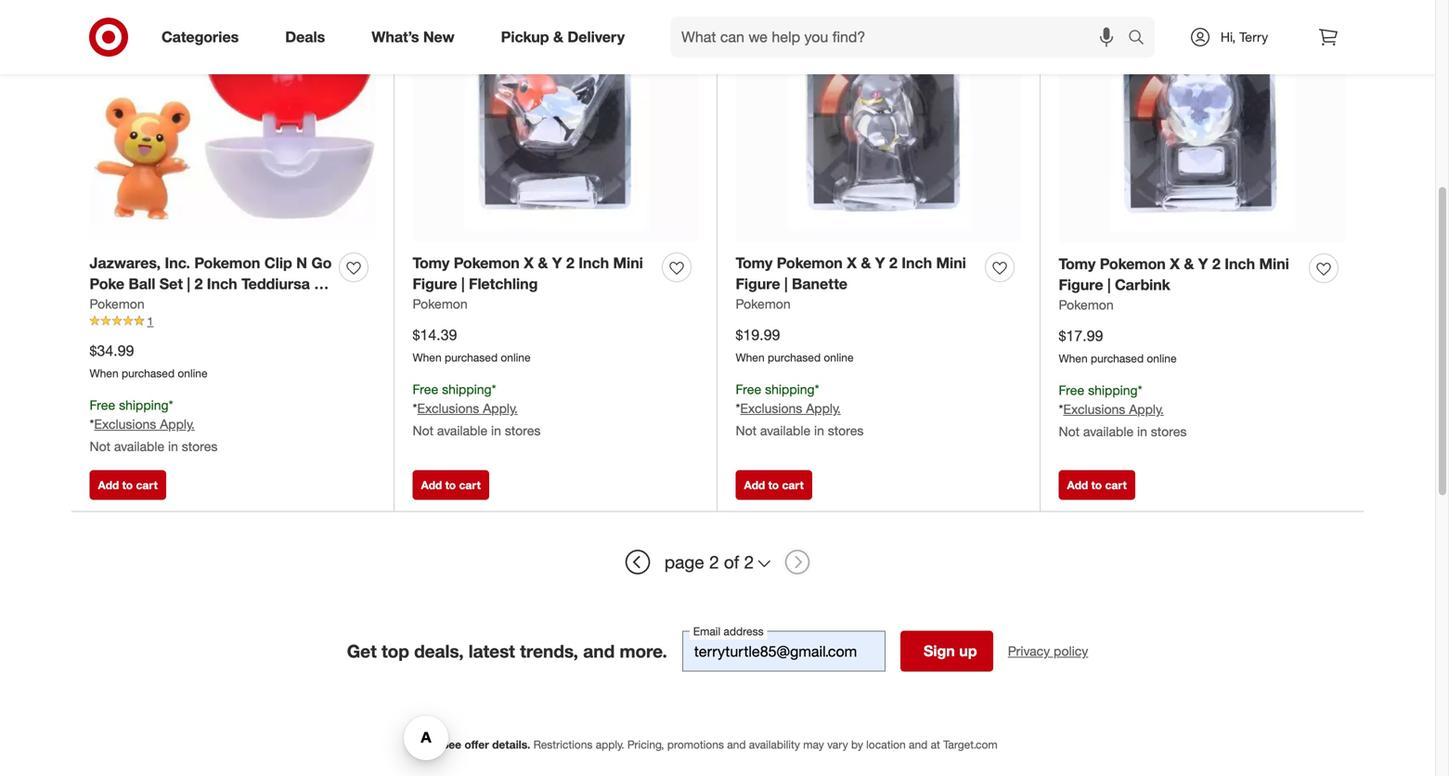 Task type: vqa. For each thing, say whether or not it's contained in the screenshot.
3rd Add to cart
yes



Task type: describe. For each thing, give the bounding box(es) containing it.
add to cart for $14.39
[[421, 478, 481, 492]]

trends,
[[520, 641, 578, 662]]

1 ball from the top
[[129, 275, 155, 293]]

sign up
[[924, 642, 977, 660]]

y for banette
[[875, 254, 885, 272]]

apply. for $14.39
[[483, 400, 518, 417]]

free shipping * * exclusions apply. not available in stores for $14.39
[[413, 381, 541, 439]]

new
[[423, 28, 455, 46]]

pokemon link for tomy pokemon  x & y 2 inch mini figure | fletchling
[[413, 295, 468, 313]]

stores for $14.39
[[505, 423, 541, 439]]

figure for tomy pokemon  x & y 2 inch mini figure | carbink
[[1059, 276, 1104, 294]]

categories link
[[146, 17, 262, 58]]

when for $34.99
[[90, 366, 119, 380]]

more.
[[620, 641, 667, 662]]

see
[[441, 738, 462, 752]]

free for $14.39
[[413, 381, 439, 397]]

tomy for tomy pokemon  x & y 2 inch mini figure | carbink
[[1059, 255, 1096, 273]]

$17.99 when purchased online
[[1059, 327, 1177, 365]]

& inside 'link'
[[553, 28, 564, 46]]

inch for tomy pokemon  x & y 2 inch mini figure | carbink
[[1225, 255, 1256, 273]]

add for $19.99
[[744, 478, 765, 492]]

go
[[312, 254, 332, 272]]

inch for tomy pokemon  x & y 2 inch mini figure | banette
[[902, 254, 932, 272]]

hi, terry
[[1221, 29, 1269, 45]]

n
[[296, 254, 307, 272]]

privacy policy
[[1008, 643, 1089, 660]]

see offer details. restrictions apply. pricing, promotions and availability may vary by location and at target.com
[[441, 738, 998, 752]]

purchased for $34.99
[[122, 366, 175, 380]]

online for $17.99
[[1147, 351, 1177, 365]]

purchased for $17.99
[[1091, 351, 1144, 365]]

pokemon inside tomy pokemon  x & y 2 inch mini figure | fletchling
[[454, 254, 520, 272]]

apply.
[[596, 738, 625, 752]]

policy
[[1054, 643, 1089, 660]]

exclusions apply. button for $19.99
[[740, 399, 841, 418]]

get
[[347, 641, 377, 662]]

deals,
[[414, 641, 464, 662]]

to for $34.99
[[122, 478, 133, 492]]

search
[[1120, 30, 1165, 48]]

$14.39
[[413, 326, 457, 344]]

not for $14.39
[[413, 423, 434, 439]]

add to cart button for $19.99
[[736, 471, 812, 500]]

shipping for $34.99
[[119, 397, 169, 413]]

teddiursa
[[242, 275, 310, 293]]

free for $19.99
[[736, 381, 762, 397]]

free for $17.99
[[1059, 382, 1085, 398]]

hi,
[[1221, 29, 1236, 45]]

sign up button
[[901, 631, 993, 672]]

pokemon link for tomy pokemon  x & y 2 inch mini figure | carbink
[[1059, 296, 1114, 314]]

add to cart button for $17.99
[[1059, 471, 1136, 500]]

pickup
[[501, 28, 549, 46]]

cart for $14.39
[[459, 478, 481, 492]]

may
[[803, 738, 824, 752]]

pokemon inside tomy pokemon  x & y 2 inch mini figure | banette
[[777, 254, 843, 272]]

jazwares, inc. pokemon clip n go poke ball set | 2 inch teddiursa & poke ball
[[90, 254, 332, 314]]

cart for $34.99
[[136, 478, 158, 492]]

2 inside tomy pokemon  x & y 2 inch mini figure | carbink
[[1213, 255, 1221, 273]]

* down $34.99 when purchased online
[[169, 397, 173, 413]]

& for tomy pokemon  x & y 2 inch mini figure | banette
[[861, 254, 871, 272]]

1 horizontal spatial and
[[727, 738, 746, 752]]

free shipping * * exclusions apply. not available in stores for $19.99
[[736, 381, 864, 439]]

to for $17.99
[[1092, 478, 1102, 492]]

| for banette
[[785, 275, 788, 293]]

2 ball from the top
[[129, 296, 155, 314]]

tomy pokemon  x & y 2 inch mini figure | banette link
[[736, 252, 978, 295]]

stores for $17.99
[[1151, 424, 1187, 440]]

to for $19.99
[[768, 478, 779, 492]]

$34.99 when purchased online
[[90, 342, 208, 380]]

page
[[665, 552, 705, 573]]

tomy pokemon  x & y 2 inch mini figure | fletchling link
[[413, 252, 655, 295]]

inc.
[[165, 254, 190, 272]]

2 horizontal spatial and
[[909, 738, 928, 752]]

pokemon up $14.39
[[413, 296, 468, 312]]

not for $19.99
[[736, 423, 757, 439]]

in for $17.99
[[1138, 424, 1148, 440]]

add for $34.99
[[98, 478, 119, 492]]

cart for $19.99
[[782, 478, 804, 492]]

available for $14.39
[[437, 423, 488, 439]]

delivery
[[568, 28, 625, 46]]

* down '$14.39 when purchased online'
[[492, 381, 496, 397]]

apply. for $34.99
[[160, 416, 195, 432]]

pokemon up $19.99
[[736, 296, 791, 312]]

* down $17.99 in the top of the page
[[1059, 401, 1064, 417]]

apply. for $17.99
[[1129, 401, 1164, 417]]

2 inside tomy pokemon  x & y 2 inch mini figure | banette
[[889, 254, 898, 272]]

tomy for tomy pokemon  x & y 2 inch mini figure | banette
[[736, 254, 773, 272]]

sign
[[924, 642, 955, 660]]

$17.99
[[1059, 327, 1104, 345]]

stores for $34.99
[[182, 439, 218, 455]]

when for $17.99
[[1059, 351, 1088, 365]]

jazwares,
[[90, 254, 161, 272]]

shipping for $14.39
[[442, 381, 492, 397]]

in for $19.99
[[814, 423, 825, 439]]

purchased for $19.99
[[768, 350, 821, 364]]

$14.39 when purchased online
[[413, 326, 531, 364]]

what's new link
[[356, 17, 478, 58]]

pricing,
[[628, 738, 664, 752]]

deals link
[[269, 17, 348, 58]]

& for tomy pokemon  x & y 2 inch mini figure | fletchling
[[538, 254, 548, 272]]

1
[[147, 314, 153, 328]]

exclusions for $34.99
[[94, 416, 156, 432]]

banette
[[792, 275, 848, 293]]

add for $14.39
[[421, 478, 442, 492]]

* down $19.99 when purchased online
[[815, 381, 819, 397]]

mini for tomy pokemon  x & y 2 inch mini figure | fletchling
[[613, 254, 643, 272]]

What can we help you find? suggestions appear below search field
[[670, 17, 1133, 58]]

tomy pokemon  x & y 2 inch mini figure | banette
[[736, 254, 966, 293]]

stores for $19.99
[[828, 423, 864, 439]]

set
[[160, 275, 183, 293]]

in for $34.99
[[168, 439, 178, 455]]

target.com
[[944, 738, 998, 752]]

carbink
[[1115, 276, 1171, 294]]

pokemon up $17.99 in the top of the page
[[1059, 297, 1114, 313]]

what's
[[372, 28, 419, 46]]

search button
[[1120, 17, 1165, 61]]

inch inside jazwares, inc. pokemon clip n go poke ball set | 2 inch teddiursa & poke ball
[[207, 275, 237, 293]]

available for $17.99
[[1084, 424, 1134, 440]]

tomy pokemon  x & y 2 inch mini figure | fletchling
[[413, 254, 643, 293]]

shipping for $19.99
[[765, 381, 815, 397]]

2 poke from the top
[[90, 296, 125, 314]]

pokemon link for jazwares, inc. pokemon clip n go poke ball set | 2 inch teddiursa & poke ball
[[90, 295, 145, 313]]

| for 2
[[187, 275, 190, 293]]

at
[[931, 738, 941, 752]]



Task type: locate. For each thing, give the bounding box(es) containing it.
available down '$14.39 when purchased online'
[[437, 423, 488, 439]]

inch inside tomy pokemon  x & y 2 inch mini figure | banette
[[902, 254, 932, 272]]

pokemon link up $14.39
[[413, 295, 468, 313]]

up
[[959, 642, 977, 660]]

in
[[491, 423, 501, 439], [814, 423, 825, 439], [1138, 424, 1148, 440], [168, 439, 178, 455]]

available
[[437, 423, 488, 439], [760, 423, 811, 439], [1084, 424, 1134, 440], [114, 439, 164, 455]]

purchased for $14.39
[[445, 350, 498, 364]]

categories
[[162, 28, 239, 46]]

tomy inside tomy pokemon  x & y 2 inch mini figure | banette
[[736, 254, 773, 272]]

by
[[851, 738, 863, 752]]

jazwares, inc. pokemon clip n go poke ball set | 2 inch teddiursa & poke ball image
[[90, 0, 376, 242], [90, 0, 376, 242]]

and left at
[[909, 738, 928, 752]]

add
[[98, 478, 119, 492], [421, 478, 442, 492], [744, 478, 765, 492], [1067, 478, 1089, 492]]

| for fletchling
[[461, 275, 465, 293]]

pokemon link up $17.99 in the top of the page
[[1059, 296, 1114, 314]]

free down $17.99 in the top of the page
[[1059, 382, 1085, 398]]

inch inside tomy pokemon  x & y 2 inch mini figure | fletchling
[[579, 254, 609, 272]]

exclusions apply. button
[[417, 399, 518, 418], [740, 399, 841, 418], [1064, 400, 1164, 419], [94, 415, 195, 434]]

figure for tomy pokemon  x & y 2 inch mini figure | fletchling
[[413, 275, 457, 293]]

when for $19.99
[[736, 350, 765, 364]]

exclusions apply. button down $17.99 when purchased online
[[1064, 400, 1164, 419]]

poke down jazwares,
[[90, 275, 125, 293]]

pokemon link for tomy pokemon  x & y 2 inch mini figure | banette
[[736, 295, 791, 313]]

online down 1 link
[[178, 366, 208, 380]]

purchased down '$34.99'
[[122, 366, 175, 380]]

when inside $19.99 when purchased online
[[736, 350, 765, 364]]

4 add from the left
[[1067, 478, 1089, 492]]

not for $34.99
[[90, 439, 111, 455]]

0 vertical spatial ball
[[129, 275, 155, 293]]

| left carbink on the top of the page
[[1108, 276, 1111, 294]]

pokemon up carbink on the top of the page
[[1100, 255, 1166, 273]]

tomy inside tomy pokemon  x & y 2 inch mini figure | fletchling
[[413, 254, 450, 272]]

| inside tomy pokemon  x & y 2 inch mini figure | fletchling
[[461, 275, 465, 293]]

2 add from the left
[[421, 478, 442, 492]]

online for $14.39
[[501, 350, 531, 364]]

promotions
[[667, 738, 724, 752]]

tomy pokemon  x & y 2 inch mini figure | fletchling image
[[413, 0, 699, 242], [413, 0, 699, 242]]

in down $19.99 when purchased online
[[814, 423, 825, 439]]

figure up $17.99 in the top of the page
[[1059, 276, 1104, 294]]

free for $34.99
[[90, 397, 115, 413]]

2 horizontal spatial tomy
[[1059, 255, 1096, 273]]

|
[[187, 275, 190, 293], [461, 275, 465, 293], [785, 275, 788, 293], [1108, 276, 1111, 294]]

tomy pokemon  x & y 2 inch mini figure | banette image
[[736, 0, 1022, 242], [736, 0, 1022, 242]]

pokemon inside jazwares, inc. pokemon clip n go poke ball set | 2 inch teddiursa & poke ball
[[194, 254, 260, 272]]

x inside tomy pokemon  x & y 2 inch mini figure | banette
[[847, 254, 857, 272]]

x for carbink
[[1170, 255, 1180, 273]]

page 2 of 2 button
[[656, 542, 779, 583]]

*
[[492, 381, 496, 397], [815, 381, 819, 397], [1138, 382, 1143, 398], [169, 397, 173, 413], [413, 400, 417, 417], [736, 400, 740, 417], [1059, 401, 1064, 417], [90, 416, 94, 432]]

tomy pokemon  x & y 2 inch mini figure | carbink link
[[1059, 253, 1302, 296]]

in down '$14.39 when purchased online'
[[491, 423, 501, 439]]

x for fletchling
[[524, 254, 534, 272]]

y
[[552, 254, 562, 272], [875, 254, 885, 272], [1199, 255, 1208, 273]]

& inside tomy pokemon  x & y 2 inch mini figure | banette
[[861, 254, 871, 272]]

page 2 of 2
[[665, 552, 754, 573]]

tomy pokemon  x & y 2 inch mini figure | carbink
[[1059, 255, 1290, 294]]

0 horizontal spatial tomy
[[413, 254, 450, 272]]

exclusions apply. button down '$14.39 when purchased online'
[[417, 399, 518, 418]]

* down $14.39
[[413, 400, 417, 417]]

| for carbink
[[1108, 276, 1111, 294]]

4 add to cart from the left
[[1067, 478, 1127, 492]]

privacy
[[1008, 643, 1050, 660]]

add to cart for $19.99
[[744, 478, 804, 492]]

1 link
[[90, 313, 376, 330]]

exclusions down '$14.39 when purchased online'
[[417, 400, 479, 417]]

0 vertical spatial poke
[[90, 275, 125, 293]]

& inside jazwares, inc. pokemon clip n go poke ball set | 2 inch teddiursa & poke ball
[[314, 275, 324, 293]]

3 add from the left
[[744, 478, 765, 492]]

offer
[[465, 738, 489, 752]]

exclusions
[[417, 400, 479, 417], [740, 400, 803, 417], [1064, 401, 1126, 417], [94, 416, 156, 432]]

& inside tomy pokemon  x & y 2 inch mini figure | fletchling
[[538, 254, 548, 272]]

top
[[382, 641, 409, 662]]

pickup & delivery link
[[485, 17, 648, 58]]

$19.99 when purchased online
[[736, 326, 854, 364]]

mini
[[613, 254, 643, 272], [937, 254, 966, 272], [1260, 255, 1290, 273]]

3 to from the left
[[768, 478, 779, 492]]

x
[[524, 254, 534, 272], [847, 254, 857, 272], [1170, 255, 1180, 273]]

1 add to cart button from the left
[[90, 471, 166, 500]]

figure inside tomy pokemon  x & y 2 inch mini figure | carbink
[[1059, 276, 1104, 294]]

fletchling
[[469, 275, 538, 293]]

x up banette
[[847, 254, 857, 272]]

of
[[724, 552, 739, 573]]

& for tomy pokemon  x & y 2 inch mini figure | carbink
[[1184, 255, 1194, 273]]

vary
[[827, 738, 848, 752]]

exclusions for $17.99
[[1064, 401, 1126, 417]]

tomy up $17.99 in the top of the page
[[1059, 255, 1096, 273]]

y for fletchling
[[552, 254, 562, 272]]

1 vertical spatial ball
[[129, 296, 155, 314]]

None text field
[[682, 631, 886, 672]]

when inside '$14.39 when purchased online'
[[413, 350, 442, 364]]

clip
[[264, 254, 292, 272]]

available for $19.99
[[760, 423, 811, 439]]

2 horizontal spatial figure
[[1059, 276, 1104, 294]]

exclusions apply. button for $14.39
[[417, 399, 518, 418]]

add to cart
[[98, 478, 158, 492], [421, 478, 481, 492], [744, 478, 804, 492], [1067, 478, 1127, 492]]

get top deals, latest trends, and more.
[[347, 641, 667, 662]]

pokemon link
[[90, 295, 145, 313], [413, 295, 468, 313], [736, 295, 791, 313], [1059, 296, 1114, 314]]

not for $17.99
[[1059, 424, 1080, 440]]

free
[[413, 381, 439, 397], [736, 381, 762, 397], [1059, 382, 1085, 398], [90, 397, 115, 413]]

2 horizontal spatial mini
[[1260, 255, 1290, 273]]

mini inside tomy pokemon  x & y 2 inch mini figure | fletchling
[[613, 254, 643, 272]]

exclusions apply. button down $34.99 when purchased online
[[94, 415, 195, 434]]

0 horizontal spatial y
[[552, 254, 562, 272]]

apply. down $34.99 when purchased online
[[160, 416, 195, 432]]

2 to from the left
[[445, 478, 456, 492]]

latest
[[469, 641, 515, 662]]

cart for $17.99
[[1105, 478, 1127, 492]]

shipping down $19.99 when purchased online
[[765, 381, 815, 397]]

available down $19.99 when purchased online
[[760, 423, 811, 439]]

x inside tomy pokemon  x & y 2 inch mini figure | fletchling
[[524, 254, 534, 272]]

* down '$34.99'
[[90, 416, 94, 432]]

pokemon inside tomy pokemon  x & y 2 inch mini figure | carbink
[[1100, 255, 1166, 273]]

when down $17.99 in the top of the page
[[1059, 351, 1088, 365]]

2
[[566, 254, 575, 272], [889, 254, 898, 272], [1213, 255, 1221, 273], [194, 275, 203, 293], [709, 552, 719, 573], [744, 552, 754, 573]]

x up fletchling
[[524, 254, 534, 272]]

mini inside tomy pokemon  x & y 2 inch mini figure | banette
[[937, 254, 966, 272]]

purchased down $14.39
[[445, 350, 498, 364]]

2 add to cart button from the left
[[413, 471, 489, 500]]

cart
[[136, 478, 158, 492], [459, 478, 481, 492], [782, 478, 804, 492], [1105, 478, 1127, 492]]

&
[[553, 28, 564, 46], [538, 254, 548, 272], [861, 254, 871, 272], [1184, 255, 1194, 273], [314, 275, 324, 293]]

purchased inside $17.99 when purchased online
[[1091, 351, 1144, 365]]

online down carbink on the top of the page
[[1147, 351, 1177, 365]]

tomy up $19.99
[[736, 254, 773, 272]]

inch for tomy pokemon  x & y 2 inch mini figure | fletchling
[[579, 254, 609, 272]]

x inside tomy pokemon  x & y 2 inch mini figure | carbink
[[1170, 255, 1180, 273]]

2 add to cart from the left
[[421, 478, 481, 492]]

online for $19.99
[[824, 350, 854, 364]]

* down $17.99 when purchased online
[[1138, 382, 1143, 398]]

free shipping * * exclusions apply. not available in stores
[[413, 381, 541, 439], [736, 381, 864, 439], [1059, 382, 1187, 440], [90, 397, 218, 455]]

3 add to cart button from the left
[[736, 471, 812, 500]]

when down '$34.99'
[[90, 366, 119, 380]]

details.
[[492, 738, 531, 752]]

available for $34.99
[[114, 439, 164, 455]]

tomy up $14.39
[[413, 254, 450, 272]]

2 horizontal spatial x
[[1170, 255, 1180, 273]]

online
[[501, 350, 531, 364], [824, 350, 854, 364], [1147, 351, 1177, 365], [178, 366, 208, 380]]

pickup & delivery
[[501, 28, 625, 46]]

exclusions down $34.99 when purchased online
[[94, 416, 156, 432]]

mini inside tomy pokemon  x & y 2 inch mini figure | carbink
[[1260, 255, 1290, 273]]

2 inside jazwares, inc. pokemon clip n go poke ball set | 2 inch teddiursa & poke ball
[[194, 275, 203, 293]]

pokemon link down jazwares,
[[90, 295, 145, 313]]

to
[[122, 478, 133, 492], [445, 478, 456, 492], [768, 478, 779, 492], [1092, 478, 1102, 492]]

0 horizontal spatial mini
[[613, 254, 643, 272]]

in for $14.39
[[491, 423, 501, 439]]

exclusions apply. button down $19.99 when purchased online
[[740, 399, 841, 418]]

| left banette
[[785, 275, 788, 293]]

figure inside tomy pokemon  x & y 2 inch mini figure | banette
[[736, 275, 780, 293]]

exclusions apply. button for $17.99
[[1064, 400, 1164, 419]]

pokemon
[[194, 254, 260, 272], [454, 254, 520, 272], [777, 254, 843, 272], [1100, 255, 1166, 273], [90, 296, 145, 312], [413, 296, 468, 312], [736, 296, 791, 312], [1059, 297, 1114, 313]]

not
[[413, 423, 434, 439], [736, 423, 757, 439], [1059, 424, 1080, 440], [90, 439, 111, 455]]

add for $17.99
[[1067, 478, 1089, 492]]

shipping down $34.99 when purchased online
[[119, 397, 169, 413]]

restrictions
[[534, 738, 593, 752]]

y inside tomy pokemon  x & y 2 inch mini figure | carbink
[[1199, 255, 1208, 273]]

0 horizontal spatial figure
[[413, 275, 457, 293]]

tomy pokemon  x & y 2 inch mini figure | carbink image
[[1059, 0, 1346, 243], [1059, 0, 1346, 243]]

poke
[[90, 275, 125, 293], [90, 296, 125, 314]]

apply. down '$14.39 when purchased online'
[[483, 400, 518, 417]]

online inside '$14.39 when purchased online'
[[501, 350, 531, 364]]

free down $19.99
[[736, 381, 762, 397]]

0 horizontal spatial x
[[524, 254, 534, 272]]

1 to from the left
[[122, 478, 133, 492]]

when down $19.99
[[736, 350, 765, 364]]

$19.99
[[736, 326, 780, 344]]

inch
[[579, 254, 609, 272], [902, 254, 932, 272], [1225, 255, 1256, 273], [207, 275, 237, 293]]

pokemon down jazwares,
[[90, 296, 145, 312]]

3 cart from the left
[[782, 478, 804, 492]]

shipping down '$14.39 when purchased online'
[[442, 381, 492, 397]]

purchased inside $19.99 when purchased online
[[768, 350, 821, 364]]

online inside $17.99 when purchased online
[[1147, 351, 1177, 365]]

mini for tomy pokemon  x & y 2 inch mini figure | banette
[[937, 254, 966, 272]]

& inside tomy pokemon  x & y 2 inch mini figure | carbink
[[1184, 255, 1194, 273]]

| inside jazwares, inc. pokemon clip n go poke ball set | 2 inch teddiursa & poke ball
[[187, 275, 190, 293]]

1 horizontal spatial tomy
[[736, 254, 773, 272]]

pokemon up fletchling
[[454, 254, 520, 272]]

3 add to cart from the left
[[744, 478, 804, 492]]

exclusions apply. button for $34.99
[[94, 415, 195, 434]]

online inside $19.99 when purchased online
[[824, 350, 854, 364]]

y inside tomy pokemon  x & y 2 inch mini figure | banette
[[875, 254, 885, 272]]

online for $34.99
[[178, 366, 208, 380]]

to for $14.39
[[445, 478, 456, 492]]

purchased inside $34.99 when purchased online
[[122, 366, 175, 380]]

and
[[583, 641, 615, 662], [727, 738, 746, 752], [909, 738, 928, 752]]

free shipping * * exclusions apply. not available in stores down $19.99 when purchased online
[[736, 381, 864, 439]]

apply. down $17.99 when purchased online
[[1129, 401, 1164, 417]]

free down $14.39
[[413, 381, 439, 397]]

purchased inside '$14.39 when purchased online'
[[445, 350, 498, 364]]

online down banette
[[824, 350, 854, 364]]

2 horizontal spatial y
[[1199, 255, 1208, 273]]

when inside $17.99 when purchased online
[[1059, 351, 1088, 365]]

privacy policy link
[[1008, 642, 1089, 661]]

and left more.
[[583, 641, 615, 662]]

stores
[[505, 423, 541, 439], [828, 423, 864, 439], [1151, 424, 1187, 440], [182, 439, 218, 455]]

exclusions for $14.39
[[417, 400, 479, 417]]

1 vertical spatial poke
[[90, 296, 125, 314]]

2 inside tomy pokemon  x & y 2 inch mini figure | fletchling
[[566, 254, 575, 272]]

apply. down $19.99 when purchased online
[[806, 400, 841, 417]]

shipping for $17.99
[[1088, 382, 1138, 398]]

add to cart for $34.99
[[98, 478, 158, 492]]

1 add from the left
[[98, 478, 119, 492]]

x up carbink on the top of the page
[[1170, 255, 1180, 273]]

1 horizontal spatial y
[[875, 254, 885, 272]]

free shipping * * exclusions apply. not available in stores for $17.99
[[1059, 382, 1187, 440]]

1 horizontal spatial x
[[847, 254, 857, 272]]

1 add to cart from the left
[[98, 478, 158, 492]]

1 poke from the top
[[90, 275, 125, 293]]

x for banette
[[847, 254, 857, 272]]

y inside tomy pokemon  x & y 2 inch mini figure | fletchling
[[552, 254, 562, 272]]

0 horizontal spatial and
[[583, 641, 615, 662]]

in down $34.99 when purchased online
[[168, 439, 178, 455]]

4 add to cart button from the left
[[1059, 471, 1136, 500]]

available down $17.99 when purchased online
[[1084, 424, 1134, 440]]

apply. for $19.99
[[806, 400, 841, 417]]

add to cart button
[[90, 471, 166, 500], [413, 471, 489, 500], [736, 471, 812, 500], [1059, 471, 1136, 500]]

figure up $19.99
[[736, 275, 780, 293]]

free shipping * * exclusions apply. not available in stores down $17.99 when purchased online
[[1059, 382, 1187, 440]]

add to cart for $17.99
[[1067, 478, 1127, 492]]

free down '$34.99'
[[90, 397, 115, 413]]

| left fletchling
[[461, 275, 465, 293]]

online down fletchling
[[501, 350, 531, 364]]

jazwares, inc. pokemon clip n go poke ball set | 2 inch teddiursa & poke ball link
[[90, 252, 332, 314]]

1 horizontal spatial figure
[[736, 275, 780, 293]]

$34.99
[[90, 342, 134, 360]]

figure up $14.39
[[413, 275, 457, 293]]

y for carbink
[[1199, 255, 1208, 273]]

2 cart from the left
[[459, 478, 481, 492]]

when inside $34.99 when purchased online
[[90, 366, 119, 380]]

1 cart from the left
[[136, 478, 158, 492]]

purchased down $19.99
[[768, 350, 821, 364]]

| right set
[[187, 275, 190, 293]]

pokemon right inc. at the top left of page
[[194, 254, 260, 272]]

in down $17.99 when purchased online
[[1138, 424, 1148, 440]]

free shipping * * exclusions apply. not available in stores down $34.99 when purchased online
[[90, 397, 218, 455]]

tomy
[[413, 254, 450, 272], [736, 254, 773, 272], [1059, 255, 1096, 273]]

pokemon link up $19.99
[[736, 295, 791, 313]]

shipping down $17.99 when purchased online
[[1088, 382, 1138, 398]]

available down $34.99 when purchased online
[[114, 439, 164, 455]]

| inside tomy pokemon  x & y 2 inch mini figure | carbink
[[1108, 276, 1111, 294]]

tomy for tomy pokemon  x & y 2 inch mini figure | fletchling
[[413, 254, 450, 272]]

4 to from the left
[[1092, 478, 1102, 492]]

availability
[[749, 738, 800, 752]]

1 horizontal spatial mini
[[937, 254, 966, 272]]

exclusions down $17.99 when purchased online
[[1064, 401, 1126, 417]]

terry
[[1240, 29, 1269, 45]]

inch inside tomy pokemon  x & y 2 inch mini figure | carbink
[[1225, 255, 1256, 273]]

mini for tomy pokemon  x & y 2 inch mini figure | carbink
[[1260, 255, 1290, 273]]

4 cart from the left
[[1105, 478, 1127, 492]]

what's new
[[372, 28, 455, 46]]

figure for tomy pokemon  x & y 2 inch mini figure | banette
[[736, 275, 780, 293]]

add to cart button for $14.39
[[413, 471, 489, 500]]

and left availability
[[727, 738, 746, 752]]

add to cart button for $34.99
[[90, 471, 166, 500]]

poke up '$34.99'
[[90, 296, 125, 314]]

* down $19.99
[[736, 400, 740, 417]]

free shipping * * exclusions apply. not available in stores for $34.99
[[90, 397, 218, 455]]

when for $14.39
[[413, 350, 442, 364]]

online inside $34.99 when purchased online
[[178, 366, 208, 380]]

ball
[[129, 275, 155, 293], [129, 296, 155, 314]]

when
[[413, 350, 442, 364], [736, 350, 765, 364], [1059, 351, 1088, 365], [90, 366, 119, 380]]

when down $14.39
[[413, 350, 442, 364]]

exclusions down $19.99 when purchased online
[[740, 400, 803, 417]]

tomy inside tomy pokemon  x & y 2 inch mini figure | carbink
[[1059, 255, 1096, 273]]

purchased down $17.99 in the top of the page
[[1091, 351, 1144, 365]]

location
[[867, 738, 906, 752]]

| inside tomy pokemon  x & y 2 inch mini figure | banette
[[785, 275, 788, 293]]

exclusions for $19.99
[[740, 400, 803, 417]]

deals
[[285, 28, 325, 46]]

figure inside tomy pokemon  x & y 2 inch mini figure | fletchling
[[413, 275, 457, 293]]

pokemon up banette
[[777, 254, 843, 272]]

free shipping * * exclusions apply. not available in stores down '$14.39 when purchased online'
[[413, 381, 541, 439]]



